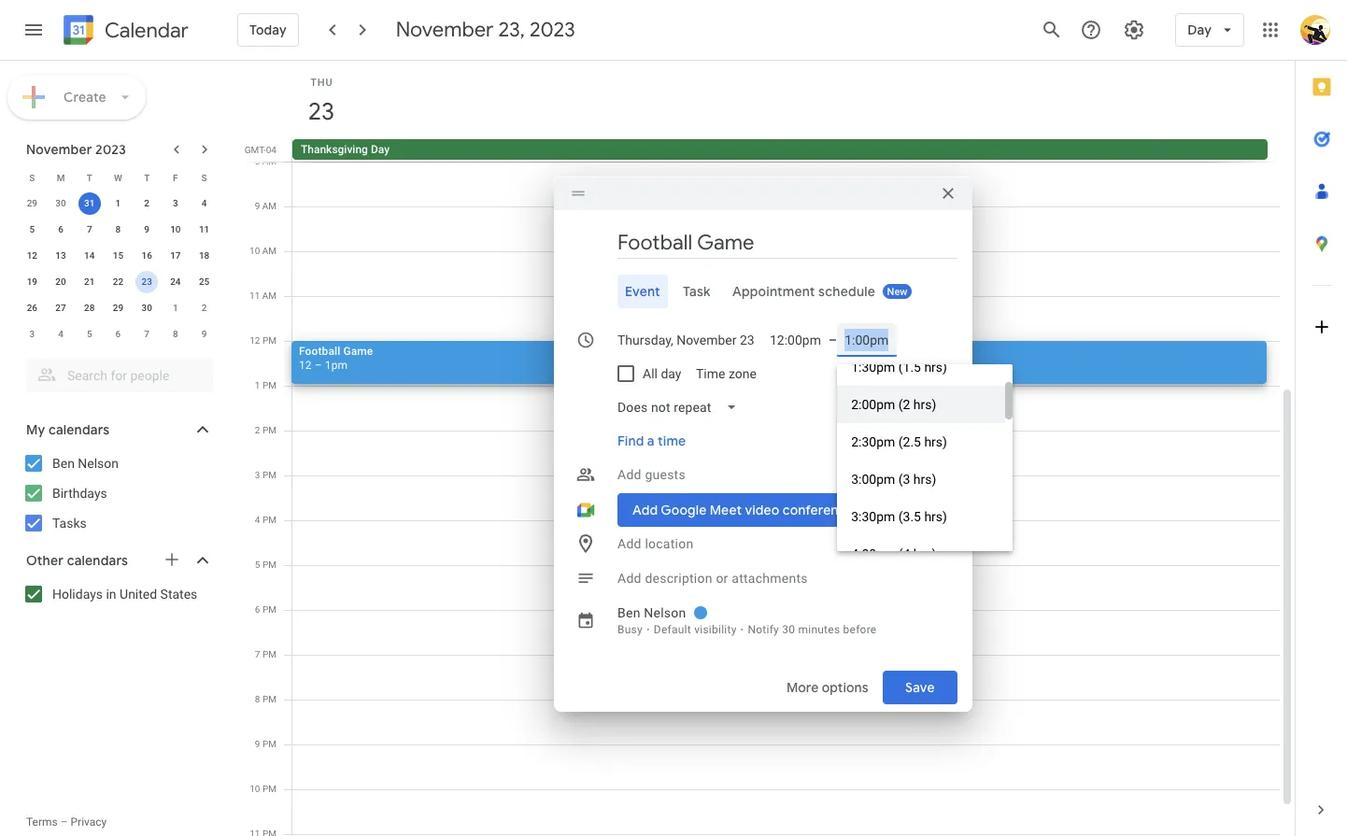 Task type: describe. For each thing, give the bounding box(es) containing it.
day button
[[1175, 7, 1244, 52]]

11 am
[[249, 291, 277, 301]]

2:30pm
[[851, 434, 895, 449]]

0 vertical spatial 6
[[58, 224, 63, 234]]

0 horizontal spatial 1
[[115, 198, 121, 208]]

gmt-04
[[245, 145, 277, 155]]

football
[[299, 345, 340, 358]]

8 for december 8 element
[[173, 329, 178, 339]]

add location
[[617, 536, 694, 551]]

ben inside my calendars 'list'
[[52, 456, 75, 471]]

8 up 15
[[115, 224, 121, 234]]

f
[[173, 172, 178, 183]]

hrs) for 2:00pm (2 hrs)
[[914, 397, 936, 412]]

6 pm
[[255, 604, 277, 615]]

23,
[[498, 17, 525, 43]]

states
[[160, 587, 197, 602]]

20
[[55, 277, 66, 287]]

tab list containing event
[[569, 275, 958, 308]]

add guests
[[617, 467, 686, 482]]

notify 30 minutes before
[[748, 623, 877, 636]]

(1.5
[[898, 360, 921, 375]]

8 for 8 am
[[255, 156, 260, 166]]

before
[[843, 623, 877, 636]]

a
[[647, 433, 655, 449]]

1 horizontal spatial tab list
[[1296, 61, 1347, 784]]

row containing 19
[[18, 269, 219, 295]]

24
[[170, 277, 181, 287]]

december 3 element
[[21, 323, 43, 346]]

8 for 8 pm
[[255, 694, 260, 704]]

1 for december 1 element
[[173, 303, 178, 313]]

(3
[[898, 472, 910, 487]]

19
[[27, 277, 37, 287]]

8 pm
[[255, 694, 277, 704]]

add for add guests
[[617, 467, 641, 482]]

football game 12 – 1pm
[[299, 345, 373, 372]]

december 2 element
[[193, 297, 215, 319]]

to element
[[829, 333, 837, 348]]

time zone button
[[689, 357, 764, 390]]

thanksgiving day button
[[292, 139, 1268, 160]]

october 31, today element
[[78, 192, 101, 215]]

23 cell
[[132, 269, 161, 295]]

10 for 10
[[170, 224, 181, 234]]

2 vertical spatial 30
[[782, 623, 795, 636]]

appointment
[[733, 283, 816, 300]]

my calendars
[[26, 421, 110, 438]]

gmt-
[[245, 145, 266, 155]]

11 for 11
[[199, 224, 210, 234]]

row containing 3
[[18, 321, 219, 348]]

1 t from the left
[[87, 172, 92, 183]]

11 for 11 am
[[249, 291, 260, 301]]

12 pm
[[250, 335, 277, 346]]

november 2023 grid
[[18, 164, 219, 348]]

task
[[683, 283, 710, 300]]

zone
[[729, 366, 757, 381]]

time
[[696, 366, 726, 381]]

description
[[645, 571, 712, 586]]

16
[[142, 250, 152, 261]]

pm for 10 pm
[[262, 784, 277, 794]]

find a time
[[617, 433, 686, 449]]

guests
[[645, 467, 686, 482]]

11 element
[[193, 219, 215, 241]]

10 pm
[[250, 784, 277, 794]]

3 for december 3 element
[[29, 329, 35, 339]]

4:00pm (4 hrs)
[[851, 546, 936, 561]]

0 vertical spatial 5
[[29, 224, 35, 234]]

2:00pm
[[851, 397, 895, 412]]

holidays in united states
[[52, 587, 197, 602]]

am for 10 am
[[262, 246, 277, 256]]

1 vertical spatial ben nelson
[[617, 605, 686, 620]]

Start date text field
[[617, 329, 755, 351]]

28
[[84, 303, 95, 313]]

add for add description or attachments
[[617, 571, 641, 586]]

pm for 6 pm
[[262, 604, 277, 615]]

terms – privacy
[[26, 816, 107, 829]]

0 horizontal spatial 2023
[[95, 141, 126, 158]]

0 vertical spatial 2023
[[530, 17, 575, 43]]

end time list box
[[837, 348, 1013, 573]]

(3.5
[[898, 509, 921, 524]]

my calendars button
[[4, 415, 232, 445]]

15
[[113, 250, 123, 261]]

15 element
[[107, 245, 129, 267]]

hrs) for 1:30pm (1.5 hrs)
[[924, 360, 947, 375]]

time zone
[[696, 366, 757, 381]]

find a time button
[[610, 424, 693, 458]]

3 for 3 pm
[[255, 470, 260, 480]]

row containing 12
[[18, 243, 219, 269]]

29 element
[[107, 297, 129, 319]]

nelson inside my calendars 'list'
[[78, 456, 119, 471]]

2 pm
[[255, 425, 277, 435]]

– inside football game 12 – 1pm
[[315, 359, 322, 372]]

create button
[[7, 75, 146, 120]]

find
[[617, 433, 644, 449]]

december 1 element
[[164, 297, 187, 319]]

19 element
[[21, 271, 43, 293]]

04
[[266, 145, 277, 155]]

14
[[84, 250, 95, 261]]

october 30 element
[[50, 192, 72, 215]]

3:00pm (3 hrs)
[[851, 472, 936, 487]]

3 pm
[[255, 470, 277, 480]]

pm for 3 pm
[[262, 470, 277, 480]]

30 for 30 element
[[142, 303, 152, 313]]

29 for october 29 element
[[27, 198, 37, 208]]

10 element
[[164, 219, 187, 241]]

thanksgiving day
[[301, 143, 390, 156]]

other calendars
[[26, 552, 128, 569]]

3:30pm (3.5 hrs) option
[[837, 498, 1005, 535]]

12 for 12
[[27, 250, 37, 261]]

9 for 9 am
[[255, 201, 260, 211]]

2:00pm (2 hrs) option
[[837, 386, 1005, 423]]

4 pm
[[255, 515, 277, 525]]

3:00pm
[[851, 472, 895, 487]]

27
[[55, 303, 66, 313]]

27 element
[[50, 297, 72, 319]]

29 for 29 element
[[113, 303, 123, 313]]

row containing 26
[[18, 295, 219, 321]]

4 for 4 pm
[[255, 515, 260, 525]]

minutes
[[798, 623, 840, 636]]

26
[[27, 303, 37, 313]]

10 for 10 pm
[[250, 784, 260, 794]]

december 6 element
[[107, 323, 129, 346]]

25 element
[[193, 271, 215, 293]]

8 am
[[255, 156, 277, 166]]

16 element
[[136, 245, 158, 267]]

21
[[84, 277, 95, 287]]

hrs) for 3:30pm (3.5 hrs)
[[924, 509, 947, 524]]

privacy
[[71, 816, 107, 829]]

18 element
[[193, 245, 215, 267]]

event button
[[617, 275, 668, 308]]

w
[[114, 172, 122, 183]]

9 for 9 pm
[[255, 739, 260, 749]]

calendars for other calendars
[[67, 552, 128, 569]]

my calendars list
[[4, 448, 232, 538]]

pm for 1 pm
[[262, 380, 277, 390]]



Task type: locate. For each thing, give the bounding box(es) containing it.
5 down october 29 element
[[29, 224, 35, 234]]

5 for "december 5" element
[[87, 329, 92, 339]]

23 element
[[136, 271, 158, 293]]

2 up 3 pm
[[255, 425, 260, 435]]

1 horizontal spatial 6
[[115, 329, 121, 339]]

0 vertical spatial 23
[[307, 96, 334, 127]]

hrs) for 4:00pm (4 hrs)
[[914, 546, 936, 561]]

december 9 element
[[193, 323, 215, 346]]

2 vertical spatial 1
[[255, 380, 260, 390]]

am for 9 am
[[262, 201, 277, 211]]

row down 15 element
[[18, 269, 219, 295]]

2 horizontal spatial 2
[[255, 425, 260, 435]]

pm up 8 pm
[[262, 649, 277, 660]]

pm for 2 pm
[[262, 425, 277, 435]]

8 down december 1 element
[[173, 329, 178, 339]]

0 vertical spatial 29
[[27, 198, 37, 208]]

other
[[26, 552, 64, 569]]

0 vertical spatial 7
[[87, 224, 92, 234]]

row
[[18, 164, 219, 191], [18, 191, 219, 217], [18, 217, 219, 243], [18, 243, 219, 269], [18, 269, 219, 295], [18, 295, 219, 321], [18, 321, 219, 348]]

1 pm
[[255, 380, 277, 390]]

hrs) inside 'option'
[[924, 360, 947, 375]]

tab list
[[1296, 61, 1347, 784], [569, 275, 958, 308]]

today
[[249, 21, 287, 38]]

0 horizontal spatial ben nelson
[[52, 456, 119, 471]]

25
[[199, 277, 210, 287]]

calendars right "my"
[[48, 421, 110, 438]]

row containing 29
[[18, 191, 219, 217]]

december 7 element
[[136, 323, 158, 346]]

2 pm from the top
[[262, 380, 277, 390]]

30 inside october 30 element
[[55, 198, 66, 208]]

day
[[661, 366, 681, 381]]

6 for december 6 element
[[115, 329, 121, 339]]

7 up 8 pm
[[255, 649, 260, 660]]

2 horizontal spatial –
[[829, 333, 837, 348]]

1 vertical spatial 11
[[249, 291, 260, 301]]

23 grid
[[239, 61, 1295, 836]]

(4
[[898, 546, 910, 561]]

1 vertical spatial –
[[315, 359, 322, 372]]

2 vertical spatial add
[[617, 571, 641, 586]]

row up 15
[[18, 217, 219, 243]]

row down w
[[18, 191, 219, 217]]

1 vertical spatial 10
[[249, 246, 260, 256]]

1 vertical spatial 12
[[250, 335, 260, 346]]

terms link
[[26, 816, 58, 829]]

my
[[26, 421, 45, 438]]

united
[[120, 587, 157, 602]]

29 down 22 element
[[113, 303, 123, 313]]

time
[[658, 433, 686, 449]]

1 horizontal spatial s
[[201, 172, 207, 183]]

nelson up birthdays
[[78, 456, 119, 471]]

– down the football
[[315, 359, 322, 372]]

other calendars button
[[4, 546, 232, 575]]

terms
[[26, 816, 58, 829]]

hrs) right the (1.5
[[924, 360, 947, 375]]

am down 9 am
[[262, 246, 277, 256]]

5 down 4 pm
[[255, 560, 260, 570]]

0 horizontal spatial november
[[26, 141, 92, 158]]

hrs) right (3
[[914, 472, 936, 487]]

2023 up w
[[95, 141, 126, 158]]

november for november 23, 2023
[[396, 17, 494, 43]]

0 vertical spatial ben
[[52, 456, 75, 471]]

pm up 4 pm
[[262, 470, 277, 480]]

4 pm from the top
[[262, 470, 277, 480]]

23 down thu
[[307, 96, 334, 127]]

0 horizontal spatial ben
[[52, 456, 75, 471]]

pm up 1 pm
[[262, 335, 277, 346]]

add left location at the bottom of page
[[617, 536, 641, 551]]

17 element
[[164, 245, 187, 267]]

calendars
[[48, 421, 110, 438], [67, 552, 128, 569]]

pm for 5 pm
[[262, 560, 277, 570]]

1 horizontal spatial day
[[1188, 21, 1212, 38]]

1 horizontal spatial 2
[[202, 303, 207, 313]]

2 up 16
[[144, 198, 149, 208]]

attachments
[[732, 571, 808, 586]]

1 horizontal spatial 7
[[144, 329, 149, 339]]

7 pm from the top
[[262, 604, 277, 615]]

hrs) right (2
[[914, 397, 936, 412]]

12 for 12 pm
[[250, 335, 260, 346]]

0 horizontal spatial 6
[[58, 224, 63, 234]]

3 down the 26 element
[[29, 329, 35, 339]]

pm up 2 pm
[[262, 380, 277, 390]]

0 horizontal spatial –
[[60, 816, 68, 829]]

Add title text field
[[617, 229, 958, 257]]

hrs) for 3:00pm (3 hrs)
[[914, 472, 936, 487]]

10 up 17
[[170, 224, 181, 234]]

ben down my calendars
[[52, 456, 75, 471]]

nelson
[[78, 456, 119, 471], [644, 605, 686, 620]]

november left 23,
[[396, 17, 494, 43]]

2 horizontal spatial 1
[[255, 380, 260, 390]]

23 inside grid
[[307, 96, 334, 127]]

thursday, november 23 element
[[300, 91, 343, 134]]

2 for december 2 element
[[202, 303, 207, 313]]

2 row from the top
[[18, 191, 219, 217]]

6 down 5 pm
[[255, 604, 260, 615]]

2 add from the top
[[617, 536, 641, 551]]

1 vertical spatial nelson
[[644, 605, 686, 620]]

calendars for my calendars
[[48, 421, 110, 438]]

pm up 3 pm
[[262, 425, 277, 435]]

21 element
[[78, 271, 101, 293]]

4 up 5 pm
[[255, 515, 260, 525]]

ben nelson inside my calendars 'list'
[[52, 456, 119, 471]]

Search for people text field
[[37, 359, 202, 392]]

2 t from the left
[[144, 172, 150, 183]]

1 vertical spatial 2
[[202, 303, 207, 313]]

5 row from the top
[[18, 269, 219, 295]]

1 horizontal spatial november
[[396, 17, 494, 43]]

12 up 19
[[27, 250, 37, 261]]

9 am
[[255, 201, 277, 211]]

0 horizontal spatial 12
[[27, 250, 37, 261]]

7 row from the top
[[18, 321, 219, 348]]

1 horizontal spatial ben
[[617, 605, 640, 620]]

23 down 16 element on the left top of the page
[[142, 277, 152, 287]]

1 horizontal spatial 2023
[[530, 17, 575, 43]]

Start time text field
[[770, 329, 821, 351]]

1 vertical spatial ben
[[617, 605, 640, 620]]

4 row from the top
[[18, 243, 219, 269]]

1 vertical spatial 4
[[58, 329, 63, 339]]

4:00pm
[[851, 546, 895, 561]]

pm up 6 pm
[[262, 560, 277, 570]]

7
[[87, 224, 92, 234], [144, 329, 149, 339], [255, 649, 260, 660]]

2 s from the left
[[201, 172, 207, 183]]

5 inside "23" grid
[[255, 560, 260, 570]]

10 am
[[249, 246, 277, 256]]

12 down the 11 am
[[250, 335, 260, 346]]

1 horizontal spatial 12
[[250, 335, 260, 346]]

5 pm from the top
[[262, 515, 277, 525]]

day inside popup button
[[1188, 21, 1212, 38]]

all day
[[643, 366, 681, 381]]

29 left october 30 element
[[27, 198, 37, 208]]

6 down 29 element
[[115, 329, 121, 339]]

10 pm from the top
[[262, 739, 277, 749]]

6 pm from the top
[[262, 560, 277, 570]]

nelson up the default
[[644, 605, 686, 620]]

7 down 30 element
[[144, 329, 149, 339]]

calendars up the in
[[67, 552, 128, 569]]

1 horizontal spatial 30
[[142, 303, 152, 313]]

20 element
[[50, 271, 72, 293]]

11 inside "23" grid
[[249, 291, 260, 301]]

9 pm from the top
[[262, 694, 277, 704]]

0 horizontal spatial 23
[[142, 277, 152, 287]]

2 horizontal spatial 12
[[299, 359, 312, 372]]

1 horizontal spatial 3
[[173, 198, 178, 208]]

pm for 8 pm
[[262, 694, 277, 704]]

3:00pm (3 hrs) option
[[837, 461, 1005, 498]]

0 horizontal spatial 7
[[87, 224, 92, 234]]

add down find
[[617, 467, 641, 482]]

pm for 9 pm
[[262, 739, 277, 749]]

s right f
[[201, 172, 207, 183]]

schedule
[[819, 283, 876, 300]]

1 horizontal spatial 5
[[87, 329, 92, 339]]

am down 04
[[262, 156, 277, 166]]

0 horizontal spatial 2
[[144, 198, 149, 208]]

10 down the 9 pm
[[250, 784, 260, 794]]

12 inside row
[[27, 250, 37, 261]]

2 horizontal spatial 6
[[255, 604, 260, 615]]

am for 8 am
[[262, 156, 277, 166]]

7 for 7 pm
[[255, 649, 260, 660]]

0 vertical spatial 12
[[27, 250, 37, 261]]

0 horizontal spatial day
[[371, 143, 390, 156]]

8 down 7 pm at the left bottom of page
[[255, 694, 260, 704]]

6 for 6 pm
[[255, 604, 260, 615]]

1 add from the top
[[617, 467, 641, 482]]

1 horizontal spatial 4
[[202, 198, 207, 208]]

pm for 12 pm
[[262, 335, 277, 346]]

2023 right 23,
[[530, 17, 575, 43]]

november for november 2023
[[26, 141, 92, 158]]

birthdays
[[52, 486, 107, 501]]

1 down 12 pm
[[255, 380, 260, 390]]

1 vertical spatial 30
[[142, 303, 152, 313]]

1 am from the top
[[262, 156, 277, 166]]

ben up the busy at the bottom
[[617, 605, 640, 620]]

2 inside grid
[[255, 425, 260, 435]]

10
[[170, 224, 181, 234], [249, 246, 260, 256], [250, 784, 260, 794]]

row down 22 element
[[18, 295, 219, 321]]

1 down w
[[115, 198, 121, 208]]

23 inside cell
[[142, 277, 152, 287]]

6 inside "23" grid
[[255, 604, 260, 615]]

10 inside row
[[170, 224, 181, 234]]

9 up "10 pm"
[[255, 739, 260, 749]]

30 element
[[136, 297, 158, 319]]

9 up 10 am
[[255, 201, 260, 211]]

pm up the 9 pm
[[262, 694, 277, 704]]

0 vertical spatial 4
[[202, 198, 207, 208]]

8 pm from the top
[[262, 649, 277, 660]]

november
[[396, 17, 494, 43], [26, 141, 92, 158]]

2 down 25 element
[[202, 303, 207, 313]]

row up 22
[[18, 243, 219, 269]]

30
[[55, 198, 66, 208], [142, 303, 152, 313], [782, 623, 795, 636]]

3 add from the top
[[617, 571, 641, 586]]

1 vertical spatial 3
[[29, 329, 35, 339]]

0 horizontal spatial 5
[[29, 224, 35, 234]]

row containing 5
[[18, 217, 219, 243]]

thanksgiving
[[301, 143, 368, 156]]

4 inside "23" grid
[[255, 515, 260, 525]]

0 horizontal spatial t
[[87, 172, 92, 183]]

december 5 element
[[78, 323, 101, 346]]

2 horizontal spatial 3
[[255, 470, 260, 480]]

location
[[645, 536, 694, 551]]

1 vertical spatial 23
[[142, 277, 152, 287]]

4 am from the top
[[262, 291, 277, 301]]

row group
[[18, 191, 219, 348]]

add guests button
[[610, 458, 958, 491]]

0 horizontal spatial tab list
[[569, 275, 958, 308]]

5 pm
[[255, 560, 277, 570]]

2 horizontal spatial 7
[[255, 649, 260, 660]]

3:30pm
[[851, 509, 895, 524]]

1 pm from the top
[[262, 335, 277, 346]]

row containing s
[[18, 164, 219, 191]]

0 horizontal spatial 11
[[199, 224, 210, 234]]

1 vertical spatial 7
[[144, 329, 149, 339]]

row up 31
[[18, 164, 219, 191]]

– right terms
[[60, 816, 68, 829]]

day inside button
[[371, 143, 390, 156]]

12 down the football
[[299, 359, 312, 372]]

2 vertical spatial 6
[[255, 604, 260, 615]]

task button
[[675, 275, 718, 308]]

22
[[113, 277, 123, 287]]

privacy link
[[71, 816, 107, 829]]

hrs) right (4 at right bottom
[[914, 546, 936, 561]]

4 for december 4 element
[[58, 329, 63, 339]]

12 inside football game 12 – 1pm
[[299, 359, 312, 372]]

calendar heading
[[101, 17, 189, 43]]

1 vertical spatial day
[[371, 143, 390, 156]]

6 row from the top
[[18, 295, 219, 321]]

2 vertical spatial –
[[60, 816, 68, 829]]

thu 23
[[307, 77, 334, 127]]

5
[[29, 224, 35, 234], [87, 329, 92, 339], [255, 560, 260, 570]]

9 down december 2 element
[[202, 329, 207, 339]]

thu
[[310, 77, 333, 89]]

10 for 10 am
[[249, 246, 260, 256]]

3 pm from the top
[[262, 425, 277, 435]]

december 4 element
[[50, 323, 72, 346]]

settings menu image
[[1123, 19, 1146, 41]]

add
[[617, 467, 641, 482], [617, 536, 641, 551], [617, 571, 641, 586]]

3 am from the top
[[262, 246, 277, 256]]

2 am from the top
[[262, 201, 277, 211]]

0 vertical spatial nelson
[[78, 456, 119, 471]]

1 horizontal spatial 1
[[173, 303, 178, 313]]

2:30pm (2.5 hrs)
[[851, 434, 947, 449]]

End time text field
[[845, 329, 890, 351]]

day
[[1188, 21, 1212, 38], [371, 143, 390, 156]]

4:00pm (4 hrs) option
[[837, 535, 1005, 573]]

0 vertical spatial 3
[[173, 198, 178, 208]]

main drawer image
[[22, 19, 45, 41]]

None search field
[[0, 351, 232, 392]]

or
[[716, 571, 728, 586]]

calendar element
[[60, 11, 189, 52]]

None field
[[610, 390, 752, 424]]

add for add location
[[617, 536, 641, 551]]

ben nelson up the default
[[617, 605, 686, 620]]

1 vertical spatial calendars
[[67, 552, 128, 569]]

1 s from the left
[[29, 172, 35, 183]]

pm
[[262, 335, 277, 346], [262, 380, 277, 390], [262, 425, 277, 435], [262, 470, 277, 480], [262, 515, 277, 525], [262, 560, 277, 570], [262, 604, 277, 615], [262, 649, 277, 660], [262, 694, 277, 704], [262, 739, 277, 749], [262, 784, 277, 794]]

13
[[55, 250, 66, 261]]

9 up 16
[[144, 224, 149, 234]]

in
[[106, 587, 116, 602]]

4
[[202, 198, 207, 208], [58, 329, 63, 339], [255, 515, 260, 525]]

11 pm from the top
[[262, 784, 277, 794]]

pm up 5 pm
[[262, 515, 277, 525]]

1
[[115, 198, 121, 208], [173, 303, 178, 313], [255, 380, 260, 390]]

new element
[[883, 284, 913, 299]]

november up m
[[26, 141, 92, 158]]

am up 12 pm
[[262, 291, 277, 301]]

12 element
[[21, 245, 43, 267]]

2 vertical spatial 2
[[255, 425, 260, 435]]

2 horizontal spatial 5
[[255, 560, 260, 570]]

26 element
[[21, 297, 43, 319]]

am down 8 am
[[262, 201, 277, 211]]

create
[[64, 89, 106, 106]]

1 horizontal spatial nelson
[[644, 605, 686, 620]]

30 for october 30 element
[[55, 198, 66, 208]]

hrs) right (3.5 on the bottom of page
[[924, 509, 947, 524]]

(2
[[898, 397, 910, 412]]

3
[[173, 198, 178, 208], [29, 329, 35, 339], [255, 470, 260, 480]]

0 vertical spatial 2
[[144, 198, 149, 208]]

6 down october 30 element
[[58, 224, 63, 234]]

30 inside 30 element
[[142, 303, 152, 313]]

0 vertical spatial 11
[[199, 224, 210, 234]]

hrs) inside option
[[914, 472, 936, 487]]

2 vertical spatial 10
[[250, 784, 260, 794]]

9
[[255, 201, 260, 211], [144, 224, 149, 234], [202, 329, 207, 339], [255, 739, 260, 749]]

1 horizontal spatial t
[[144, 172, 150, 183]]

1 horizontal spatial 11
[[249, 291, 260, 301]]

calendar
[[105, 17, 189, 43]]

5 for 5 pm
[[255, 560, 260, 570]]

31 cell
[[75, 191, 104, 217]]

pm for 4 pm
[[262, 515, 277, 525]]

pm for 7 pm
[[262, 649, 277, 660]]

11 down 10 am
[[249, 291, 260, 301]]

1 horizontal spatial ben nelson
[[617, 605, 686, 620]]

1 vertical spatial 6
[[115, 329, 121, 339]]

0 horizontal spatial 29
[[27, 198, 37, 208]]

1 row from the top
[[18, 164, 219, 191]]

0 horizontal spatial s
[[29, 172, 35, 183]]

0 vertical spatial ben nelson
[[52, 456, 119, 471]]

7 inside "23" grid
[[255, 649, 260, 660]]

day right the settings menu image
[[1188, 21, 1212, 38]]

3 up 4 pm
[[255, 470, 260, 480]]

ben nelson up birthdays
[[52, 456, 119, 471]]

3 inside grid
[[255, 470, 260, 480]]

0 vertical spatial calendars
[[48, 421, 110, 438]]

24 element
[[164, 271, 187, 293]]

t up 31
[[87, 172, 92, 183]]

4 down 27 element
[[58, 329, 63, 339]]

1 horizontal spatial 29
[[113, 303, 123, 313]]

30 down m
[[55, 198, 66, 208]]

1 for 1 pm
[[255, 380, 260, 390]]

add down add location
[[617, 571, 641, 586]]

1 down 24 element
[[173, 303, 178, 313]]

9 pm
[[255, 739, 277, 749]]

1:30pm (1.5 hrs) option
[[837, 348, 1005, 386]]

december 8 element
[[164, 323, 187, 346]]

– left end time text box
[[829, 333, 837, 348]]

today button
[[237, 7, 299, 52]]

1 vertical spatial 2023
[[95, 141, 126, 158]]

1 vertical spatial 5
[[87, 329, 92, 339]]

1 vertical spatial november
[[26, 141, 92, 158]]

13 element
[[50, 245, 72, 267]]

1 inside "23" grid
[[255, 380, 260, 390]]

thanksgiving day row
[[284, 139, 1295, 162]]

5 down 28 element
[[87, 329, 92, 339]]

pm up 7 pm at the left bottom of page
[[262, 604, 277, 615]]

1 vertical spatial 1
[[173, 303, 178, 313]]

7 pm
[[255, 649, 277, 660]]

notify
[[748, 623, 779, 636]]

row group containing 29
[[18, 191, 219, 348]]

0 vertical spatial day
[[1188, 21, 1212, 38]]

10 up the 11 am
[[249, 246, 260, 256]]

2 for 2 pm
[[255, 425, 260, 435]]

22 element
[[107, 271, 129, 293]]

3:30pm (3.5 hrs)
[[851, 509, 947, 524]]

12
[[27, 250, 37, 261], [250, 335, 260, 346], [299, 359, 312, 372]]

17
[[170, 250, 181, 261]]

tasks
[[52, 516, 87, 531]]

7 for december 7 element
[[144, 329, 149, 339]]

7 down october 31, today element
[[87, 224, 92, 234]]

0 vertical spatial november
[[396, 17, 494, 43]]

4 up 11 element
[[202, 198, 207, 208]]

30 right notify
[[782, 623, 795, 636]]

game
[[343, 345, 373, 358]]

october 29 element
[[21, 192, 43, 215]]

2 vertical spatial 12
[[299, 359, 312, 372]]

11 up '18'
[[199, 224, 210, 234]]

2:30pm (2.5 hrs) option
[[837, 423, 1005, 461]]

day right thanksgiving
[[371, 143, 390, 156]]

3 row from the top
[[18, 217, 219, 243]]

hrs) for 2:30pm (2.5 hrs)
[[924, 434, 947, 449]]

11 inside row
[[199, 224, 210, 234]]

0 vertical spatial 1
[[115, 198, 121, 208]]

0 vertical spatial add
[[617, 467, 641, 482]]

(2.5
[[898, 434, 921, 449]]

3 down f
[[173, 198, 178, 208]]

t left f
[[144, 172, 150, 183]]

2 vertical spatial 5
[[255, 560, 260, 570]]

0 horizontal spatial 4
[[58, 329, 63, 339]]

pm down 8 pm
[[262, 739, 277, 749]]

0 horizontal spatial 30
[[55, 198, 66, 208]]

am for 11 am
[[262, 291, 277, 301]]

add other calendars image
[[163, 550, 181, 569]]

hrs) right (2.5
[[924, 434, 947, 449]]

s up october 29 element
[[29, 172, 35, 183]]

28 element
[[78, 297, 101, 319]]

8 down gmt-
[[255, 156, 260, 166]]

–
[[829, 333, 837, 348], [315, 359, 322, 372], [60, 816, 68, 829]]

appointment schedule
[[733, 283, 876, 300]]

pm down the 9 pm
[[262, 784, 277, 794]]

november 2023
[[26, 141, 126, 158]]

0 vertical spatial 10
[[170, 224, 181, 234]]

9 for december 9 element
[[202, 329, 207, 339]]

row down 29 element
[[18, 321, 219, 348]]

add inside dropdown button
[[617, 467, 641, 482]]

0 horizontal spatial nelson
[[78, 456, 119, 471]]

8
[[255, 156, 260, 166], [115, 224, 121, 234], [173, 329, 178, 339], [255, 694, 260, 704]]

30 down 23 element
[[142, 303, 152, 313]]

2 vertical spatial 3
[[255, 470, 260, 480]]

0 vertical spatial –
[[829, 333, 837, 348]]

busy
[[617, 623, 643, 636]]

0 vertical spatial 30
[[55, 198, 66, 208]]

2 horizontal spatial 4
[[255, 515, 260, 525]]

14 element
[[78, 245, 101, 267]]



Task type: vqa. For each thing, say whether or not it's contained in the screenshot.


